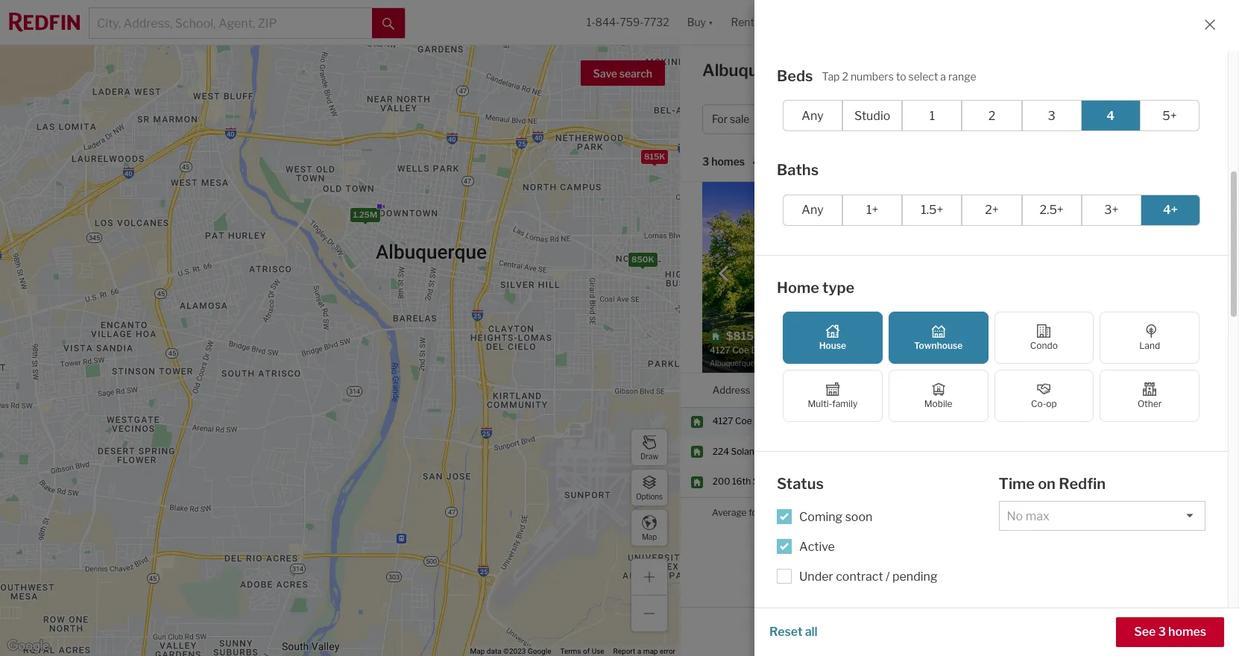 Task type: describe. For each thing, give the bounding box(es) containing it.
op
[[1047, 398, 1057, 409]]

coming soon
[[800, 510, 873, 524]]

view
[[1140, 350, 1164, 363]]

Condo checkbox
[[995, 312, 1094, 364]]

reset all
[[770, 625, 818, 639]]

sq.ft. button
[[1036, 374, 1061, 407]]

view details
[[1140, 350, 1198, 363]]

google
[[528, 647, 551, 656]]

1+
[[867, 203, 879, 217]]

numbers
[[851, 70, 894, 83]]

st
[[753, 476, 762, 487]]

2.5+
[[1040, 203, 1064, 217]]

brick
[[1139, 195, 1160, 206]]

coming
[[800, 510, 843, 524]]

ne for 224 solano dr ne
[[774, 446, 786, 457]]

0 horizontal spatial 2
[[842, 70, 849, 83]]

/ for pending
[[886, 569, 890, 584]]

in
[[1066, 207, 1074, 218]]

under contract / pending
[[800, 569, 938, 584]]

favorite button checkbox
[[931, 186, 956, 211]]

see 3 homes
[[1135, 625, 1207, 639]]

see
[[1135, 625, 1156, 639]]

reset
[[770, 625, 803, 639]]

p...
[[999, 219, 1010, 230]]

see 3 homes button
[[1117, 618, 1225, 647]]

house,
[[863, 113, 898, 126]]

41 days
[[1143, 446, 1174, 457]]

soon
[[845, 510, 873, 524]]

studio
[[855, 109, 891, 123]]

map for map data ©2023 google
[[470, 647, 485, 656]]

map
[[643, 647, 658, 656]]

1 checkbox
[[903, 100, 962, 131]]

$850,000 for 4
[[872, 446, 916, 457]]

reset all button
[[770, 618, 818, 647]]

(download all) link
[[972, 601, 1042, 613]]

draw
[[641, 452, 659, 461]]

land
[[1140, 340, 1161, 351]]

mobile
[[925, 398, 953, 409]]

days for 5 days
[[1151, 416, 1170, 427]]

on
[[1143, 384, 1156, 396]]

page
[[919, 601, 943, 613]]

Other checkbox
[[1100, 370, 1200, 422]]

0 horizontal spatial for
[[749, 507, 761, 519]]

altura
[[972, 219, 997, 230]]

recommended button
[[788, 155, 878, 169]]

224 solano dr ne link
[[713, 446, 790, 458]]

5+
[[1163, 109, 1177, 123]]

2+
[[985, 203, 999, 217]]

type
[[823, 279, 855, 296]]

5+ checkbox
[[1140, 100, 1200, 131]]

224 solano dr ne
[[713, 446, 786, 457]]

search
[[620, 67, 653, 80]]

200 16th st sw link
[[713, 476, 790, 488]]

terms of use
[[560, 647, 605, 656]]

home
[[777, 279, 820, 296]]

location button
[[804, 374, 844, 407]]

select
[[909, 70, 939, 83]]

homes inside button
[[1169, 625, 1207, 639]]

3 inside 3 homes • sort : recommended
[[703, 155, 709, 168]]

1 horizontal spatial for
[[901, 60, 924, 80]]

4 checkbox
[[1081, 100, 1141, 131]]

4 right $815,000
[[960, 416, 966, 427]]

original owner! spacious, well-designed brick home on nearly quarter-acre lot in mid-city neighborhood close to altura p...
[[972, 195, 1205, 230]]

baths
[[777, 161, 819, 179]]

contract
[[836, 569, 884, 584]]

1-844-759-7732
[[587, 16, 670, 29]]

filters
[[1130, 113, 1160, 126]]

200
[[713, 476, 731, 487]]

4 inside checkbox
[[1107, 109, 1115, 123]]

4+ inside radio
[[1163, 203, 1178, 217]]

1 horizontal spatial 1
[[946, 601, 951, 613]]

4 up 4.5 on the right of the page
[[998, 446, 1004, 457]]

2 checkbox
[[962, 100, 1022, 131]]

google image
[[4, 637, 53, 656]]

remove house, townhouse image
[[960, 115, 969, 124]]

$/sq.ft.
[[1097, 384, 1131, 396]]

844-
[[596, 16, 620, 29]]

5
[[1143, 416, 1149, 427]]

1.5+ radio
[[903, 194, 962, 226]]

(download
[[972, 601, 1024, 613]]

options
[[636, 492, 663, 501]]

4 bd / 4+ ba button
[[986, 104, 1081, 134]]

under
[[800, 569, 834, 584]]

House checkbox
[[783, 312, 883, 364]]

3 right see
[[1159, 625, 1166, 639]]

$850,000 for 4839
[[869, 507, 913, 518]]

map data ©2023 google
[[470, 647, 551, 656]]

0 horizontal spatial a
[[637, 647, 642, 656]]

any for 1+
[[802, 203, 824, 217]]

city
[[1094, 207, 1110, 218]]

dr for coe
[[754, 416, 764, 427]]

albuquerque, nm homes for sale
[[703, 60, 961, 80]]

$255
[[1097, 476, 1119, 487]]

albuquerque for 200 16th st sw
[[804, 476, 858, 487]]

owner!
[[1006, 195, 1034, 206]]

1-
[[587, 16, 596, 29]]

favorite button image
[[931, 186, 956, 211]]

use
[[592, 647, 605, 656]]

spacious,
[[1036, 195, 1076, 206]]

average
[[712, 507, 747, 519]]

815k
[[644, 151, 665, 161]]

4 inside button
[[996, 113, 1003, 126]]

0 horizontal spatial price button
[[784, 104, 848, 134]]

viewing
[[878, 601, 917, 613]]

Multi-family checkbox
[[783, 370, 883, 422]]

details for view details
[[1167, 350, 1198, 363]]

tap
[[822, 70, 840, 83]]

for
[[712, 113, 728, 126]]

albuquerque for 224 solano dr ne
[[804, 446, 858, 457]]

4127 coe dr ne link
[[713, 416, 790, 428]]

7732
[[644, 16, 670, 29]]

4+ inside button
[[1026, 113, 1039, 126]]

details for property details
[[844, 637, 892, 654]]

for sale
[[712, 113, 750, 126]]

City, Address, School, Agent, ZIP search field
[[89, 8, 372, 38]]

error
[[660, 647, 676, 656]]

$168
[[1097, 416, 1118, 427]]

1.5+
[[921, 203, 944, 217]]

1 vertical spatial of
[[583, 647, 590, 656]]

x-out this home image
[[1000, 347, 1018, 365]]

co-op
[[1032, 398, 1057, 409]]

sale
[[927, 60, 961, 80]]

3+
[[1105, 203, 1119, 217]]

ba
[[1041, 113, 1053, 126]]

mid-
[[1075, 207, 1094, 218]]

Townhouse checkbox
[[889, 312, 989, 364]]

all filters • 3 button
[[1087, 104, 1184, 134]]

1 vertical spatial on
[[1038, 475, 1056, 493]]

townhouse inside checkbox
[[914, 340, 963, 351]]

lot
[[1053, 207, 1064, 218]]



Task type: locate. For each thing, give the bounding box(es) containing it.
a left "map"
[[637, 647, 642, 656]]

200 16th st sw
[[713, 476, 779, 487]]

0 vertical spatial 2
[[842, 70, 849, 83]]

save
[[593, 67, 618, 80]]

close
[[1172, 207, 1194, 218]]

list box
[[999, 501, 1206, 531]]

/
[[1020, 113, 1024, 126], [886, 569, 890, 584]]

dr for solano
[[762, 446, 772, 457]]

1+ radio
[[843, 194, 903, 226]]

any down tap
[[802, 109, 824, 123]]

0 vertical spatial albuquerque
[[804, 446, 858, 457]]

map down options
[[642, 532, 657, 541]]

1 vertical spatial price
[[872, 384, 896, 396]]

1 vertical spatial redfin
[[1059, 475, 1106, 493]]

4 left bd
[[996, 113, 1003, 126]]

0 vertical spatial •
[[1162, 113, 1165, 126]]

0 horizontal spatial /
[[886, 569, 890, 584]]

1 option group from the top
[[783, 100, 1200, 131]]

photo of 4127 coe dr ne, albuquerque, nm 87110 image
[[703, 182, 960, 373]]

1 horizontal spatial redfin
[[1158, 384, 1188, 396]]

0 vertical spatial ne
[[766, 416, 778, 427]]

/ left pending
[[886, 569, 890, 584]]

albuquerque,
[[703, 60, 808, 80]]

time
[[999, 475, 1035, 493]]

2 left bd
[[989, 109, 996, 123]]

townhouse up mobile option
[[914, 340, 963, 351]]

to right close on the top of the page
[[1196, 207, 1205, 218]]

Studio checkbox
[[843, 100, 903, 131]]

ne for 4127 coe dr ne
[[766, 416, 778, 427]]

1 right page
[[946, 601, 951, 613]]

days right 5
[[1151, 416, 1170, 427]]

1 horizontal spatial •
[[1162, 113, 1165, 126]]

1 vertical spatial townhouse
[[914, 340, 963, 351]]

pending
[[893, 569, 938, 584]]

report
[[614, 647, 636, 656]]

for left sale
[[901, 60, 924, 80]]

1 horizontal spatial homes
[[1169, 625, 1207, 639]]

0 vertical spatial for
[[901, 60, 924, 80]]

0 vertical spatial a
[[941, 70, 946, 83]]

map for map
[[642, 532, 657, 541]]

status
[[777, 475, 824, 493]]

3+ radio
[[1082, 194, 1142, 226]]

1 vertical spatial to
[[1196, 207, 1205, 218]]

bd
[[1005, 113, 1018, 126]]

0 vertical spatial on
[[1187, 195, 1198, 206]]

ne right the "coe"
[[766, 416, 778, 427]]

2 albuquerque from the top
[[804, 476, 858, 487]]

1 left remove house, townhouse image
[[930, 109, 935, 123]]

0 vertical spatial details
[[1167, 350, 1198, 363]]

price
[[794, 113, 819, 126], [872, 384, 896, 396]]

price inside button
[[794, 113, 819, 126]]

save search button
[[581, 60, 665, 86]]

16th
[[732, 476, 751, 487]]

0 vertical spatial price button
[[784, 104, 848, 134]]

1 albuquerque from the top
[[804, 446, 858, 457]]

0 horizontal spatial 1
[[930, 109, 935, 123]]

/ inside the 4 bd / 4+ ba button
[[1020, 113, 1024, 126]]

favorite this home image
[[970, 347, 988, 365], [1205, 441, 1223, 459]]

house, townhouse button
[[854, 104, 980, 134]]

1 vertical spatial dr
[[762, 446, 772, 457]]

1 vertical spatial •
[[753, 156, 756, 169]]

1 vertical spatial for
[[749, 507, 761, 519]]

1 vertical spatial price button
[[872, 374, 896, 407]]

albuquerque:
[[763, 507, 819, 519]]

3 checkbox
[[1022, 100, 1082, 131]]

1
[[930, 109, 935, 123], [946, 601, 951, 613], [965, 601, 970, 613]]

1 horizontal spatial price button
[[872, 374, 896, 407]]

1 vertical spatial favorite this home image
[[1205, 441, 1223, 459]]

any down baths
[[802, 203, 824, 217]]

for sale button
[[703, 104, 778, 134]]

3,056
[[1036, 446, 1061, 457]]

sale
[[730, 113, 750, 126]]

on up 4839
[[1038, 475, 1056, 493]]

1 horizontal spatial favorite this home image
[[1205, 441, 1223, 459]]

Any radio
[[783, 194, 843, 226]]

house, townhouse
[[863, 113, 957, 126]]

1 vertical spatial any
[[802, 203, 824, 217]]

map left data
[[470, 647, 485, 656]]

2.5+ radio
[[1022, 194, 1082, 226]]

1 horizontal spatial on
[[1187, 195, 1198, 206]]

map region
[[0, 0, 792, 656]]

1 vertical spatial map
[[470, 647, 485, 656]]

5 days
[[1143, 416, 1170, 427]]

0 horizontal spatial to
[[896, 70, 907, 83]]

©2023
[[503, 647, 526, 656]]

all
[[805, 625, 818, 639]]

0 vertical spatial favorite this home image
[[970, 347, 988, 365]]

townhouse left remove house, townhouse image
[[900, 113, 957, 126]]

nm
[[811, 60, 839, 80]]

redfin right on
[[1158, 384, 1188, 396]]

1 vertical spatial days
[[1155, 446, 1174, 457]]

recommended
[[790, 155, 866, 168]]

0 vertical spatial /
[[1020, 113, 1024, 126]]

• for homes
[[753, 156, 756, 169]]

4127
[[713, 416, 734, 427]]

1 horizontal spatial to
[[1196, 207, 1205, 218]]

1.25m
[[353, 209, 378, 220]]

tap 2 numbers to select a range
[[822, 70, 977, 83]]

3 right bd
[[1048, 109, 1056, 123]]

homes inside 3 homes • sort : recommended
[[712, 155, 745, 168]]

co-
[[1032, 398, 1047, 409]]

1 horizontal spatial details
[[1167, 350, 1198, 363]]

albuquerque up coming soon
[[804, 476, 858, 487]]

price button
[[784, 104, 848, 134], [872, 374, 896, 407]]

0 horizontal spatial on
[[1038, 475, 1056, 493]]

viewing page 1 of 1 (download all)
[[878, 601, 1042, 613]]

1 horizontal spatial 2
[[989, 109, 996, 123]]

0 horizontal spatial favorite this home image
[[970, 347, 988, 365]]

of left use on the left bottom of the page
[[583, 647, 590, 656]]

4+ left ba
[[1026, 113, 1039, 126]]

$850,000 down $815,000
[[872, 446, 916, 457]]

1 horizontal spatial price
[[872, 384, 896, 396]]

0 vertical spatial redfin
[[1158, 384, 1188, 396]]

well-
[[1078, 195, 1098, 206]]

for right average
[[749, 507, 761, 519]]

to left select
[[896, 70, 907, 83]]

4+ right brick
[[1163, 203, 1178, 217]]

townhouse inside button
[[900, 113, 957, 126]]

3 right filters
[[1167, 113, 1174, 126]]

3 option group from the top
[[783, 312, 1200, 422]]

any for studio
[[802, 109, 824, 123]]

of right page
[[953, 601, 963, 613]]

price down 'beds'
[[794, 113, 819, 126]]

0 vertical spatial 4+
[[1026, 113, 1039, 126]]

1 inside 1 checkbox
[[930, 109, 935, 123]]

home
[[1161, 195, 1185, 206]]

:
[[785, 155, 788, 168]]

1 vertical spatial /
[[886, 569, 890, 584]]

2 inside option
[[989, 109, 996, 123]]

option group for home type
[[783, 312, 1200, 422]]

$850,000
[[872, 446, 916, 457], [869, 507, 913, 518]]

0 vertical spatial any
[[802, 109, 824, 123]]

2 horizontal spatial 1
[[965, 601, 970, 613]]

0 vertical spatial townhouse
[[900, 113, 957, 126]]

other
[[1138, 398, 1162, 409]]

submit search image
[[383, 18, 395, 30]]

option group for baths
[[783, 194, 1201, 226]]

0 horizontal spatial redfin
[[1059, 475, 1106, 493]]

days right 41
[[1155, 446, 1174, 457]]

location
[[804, 384, 844, 396]]

0 horizontal spatial 4+
[[1026, 113, 1039, 126]]

days for 41 days
[[1155, 446, 1174, 457]]

2 vertical spatial option group
[[783, 312, 1200, 422]]

0 vertical spatial option group
[[783, 100, 1200, 131]]

0 vertical spatial of
[[953, 601, 963, 613]]

• left sort
[[753, 156, 756, 169]]

0 horizontal spatial of
[[583, 647, 590, 656]]

$850,000 up under contract / pending
[[869, 507, 913, 518]]

to inside original owner! spacious, well-designed brick home on nearly quarter-acre lot in mid-city neighborhood close to altura p...
[[1196, 207, 1205, 218]]

view details button
[[1132, 343, 1207, 369]]

a left "range" on the top right of page
[[941, 70, 946, 83]]

0 horizontal spatial homes
[[712, 155, 745, 168]]

0 horizontal spatial price
[[794, 113, 819, 126]]

1 horizontal spatial a
[[941, 70, 946, 83]]

homes down for sale
[[712, 155, 745, 168]]

0 vertical spatial to
[[896, 70, 907, 83]]

4+
[[1026, 113, 1039, 126], [1163, 203, 1178, 217]]

1 vertical spatial albuquerque
[[804, 476, 858, 487]]

0 vertical spatial dr
[[754, 416, 764, 427]]

0 vertical spatial price
[[794, 113, 819, 126]]

1 vertical spatial $850,000
[[869, 507, 913, 518]]

• for filters
[[1162, 113, 1165, 126]]

1-844-759-7732 link
[[587, 16, 670, 29]]

details down viewing
[[844, 637, 892, 654]]

address button
[[713, 374, 751, 407]]

dr right solano
[[762, 446, 772, 457]]

on inside original owner! spacious, well-designed brick home on nearly quarter-acre lot in mid-city neighborhood close to altura p...
[[1187, 195, 1198, 206]]

1 left the (download
[[965, 601, 970, 613]]

Land checkbox
[[1100, 312, 1200, 364]]

0 horizontal spatial •
[[753, 156, 756, 169]]

1 horizontal spatial /
[[1020, 113, 1024, 126]]

homes right see
[[1169, 625, 1207, 639]]

map inside map button
[[642, 532, 657, 541]]

more link
[[1010, 219, 1032, 230]]

4.5
[[998, 476, 1011, 487]]

1 horizontal spatial 4+
[[1163, 203, 1178, 217]]

on up close on the top of the page
[[1187, 195, 1198, 206]]

all
[[1115, 113, 1128, 126]]

/ for 4+
[[1020, 113, 1024, 126]]

2+ radio
[[962, 194, 1022, 226]]

albuquerque
[[804, 446, 858, 457], [804, 476, 858, 487]]

3 inside option
[[1048, 109, 1056, 123]]

range
[[949, 70, 977, 83]]

• inside 3 homes • sort : recommended
[[753, 156, 756, 169]]

4 down mobile option
[[960, 446, 966, 457]]

2 option group from the top
[[783, 194, 1201, 226]]

price button up recommended
[[784, 104, 848, 134]]

1 vertical spatial a
[[637, 647, 642, 656]]

options button
[[631, 469, 668, 506]]

0 vertical spatial $850,000
[[872, 446, 916, 457]]

Mobile checkbox
[[889, 370, 989, 422]]

details inside "button"
[[1167, 350, 1198, 363]]

homes
[[712, 155, 745, 168], [1169, 625, 1207, 639]]

2 right tap
[[842, 70, 849, 83]]

details right view on the right bottom
[[1167, 350, 1198, 363]]

$815,000
[[872, 416, 914, 427]]

1 horizontal spatial map
[[642, 532, 657, 541]]

nearly
[[972, 207, 997, 218]]

family
[[832, 398, 858, 409]]

0 vertical spatial homes
[[712, 155, 745, 168]]

sw
[[764, 476, 779, 487]]

Any checkbox
[[783, 100, 843, 131]]

active
[[800, 540, 835, 554]]

previous button image
[[717, 266, 732, 281]]

1 vertical spatial 4+
[[1163, 203, 1178, 217]]

• right filters
[[1162, 113, 1165, 126]]

price up $815,000
[[872, 384, 896, 396]]

1 vertical spatial 2
[[989, 109, 996, 123]]

dr right the "coe"
[[754, 416, 764, 427]]

3 right 815k
[[703, 155, 709, 168]]

favorite this home image right 41 days
[[1205, 441, 1223, 459]]

Co-op checkbox
[[995, 370, 1094, 422]]

multi-family
[[808, 398, 858, 409]]

4 left filters
[[1107, 109, 1115, 123]]

terms
[[560, 647, 581, 656]]

1 vertical spatial ne
[[774, 446, 786, 457]]

solano
[[731, 446, 760, 457]]

1 horizontal spatial of
[[953, 601, 963, 613]]

coe
[[735, 416, 752, 427]]

redfin inside button
[[1158, 384, 1188, 396]]

4+ radio
[[1141, 194, 1201, 226]]

1 vertical spatial option group
[[783, 194, 1201, 226]]

ne up the sw
[[774, 446, 786, 457]]

0 vertical spatial days
[[1151, 416, 1170, 427]]

albuquerque up status
[[804, 446, 858, 457]]

1 any from the top
[[802, 109, 824, 123]]

0 horizontal spatial details
[[844, 637, 892, 654]]

redfin right 4,911
[[1059, 475, 1106, 493]]

1 vertical spatial details
[[844, 637, 892, 654]]

• inside button
[[1162, 113, 1165, 126]]

price button up $815,000
[[872, 374, 896, 407]]

favorite this home image left x-out this home 'icon'
[[970, 347, 988, 365]]

time on redfin
[[999, 475, 1106, 493]]

option group containing house
[[783, 312, 1200, 422]]

1 vertical spatial homes
[[1169, 625, 1207, 639]]

/ right bd
[[1020, 113, 1024, 126]]

option group
[[783, 100, 1200, 131], [783, 194, 1201, 226], [783, 312, 1200, 422]]

2 any from the top
[[802, 203, 824, 217]]

dr
[[754, 416, 764, 427], [762, 446, 772, 457]]

$278
[[1097, 446, 1119, 457]]

0 vertical spatial map
[[642, 532, 657, 541]]

any
[[802, 109, 824, 123], [802, 203, 824, 217]]

0 horizontal spatial map
[[470, 647, 485, 656]]

multi-
[[808, 398, 833, 409]]

4 left the 4,839
[[998, 416, 1004, 427]]

759-
[[620, 16, 644, 29]]



Task type: vqa. For each thing, say whether or not it's contained in the screenshot.
Our associated with Economists
no



